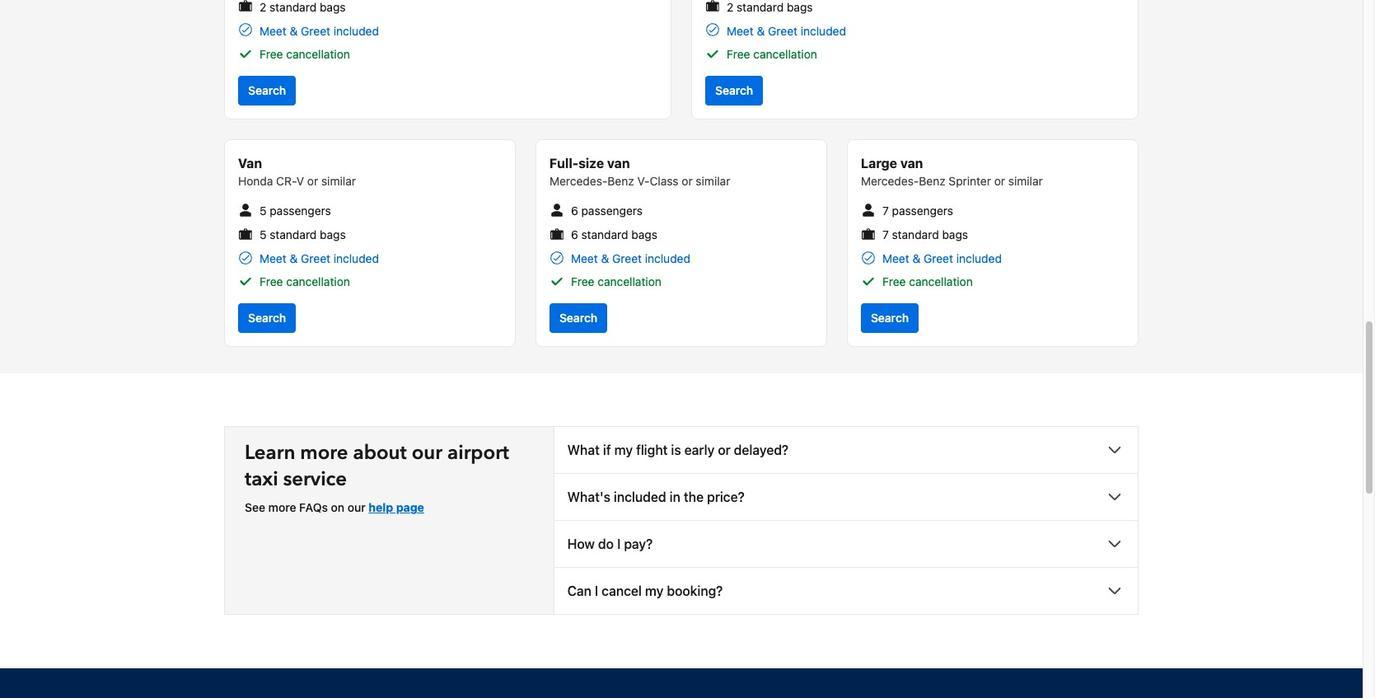 Task type: vqa. For each thing, say whether or not it's contained in the screenshot.
van CANCELLATION
yes



Task type: locate. For each thing, give the bounding box(es) containing it.
passengers for van
[[582, 203, 643, 217]]

7 up 7 standard bags at the right of the page
[[883, 203, 889, 217]]

0 horizontal spatial more
[[268, 501, 296, 515]]

3 passengers from the left
[[892, 203, 954, 217]]

similar inside van honda cr-v or similar
[[321, 174, 356, 188]]

0 horizontal spatial benz
[[608, 174, 634, 188]]

2 horizontal spatial passengers
[[892, 203, 954, 217]]

2 6 from the top
[[571, 228, 578, 242]]

1 horizontal spatial our
[[412, 440, 443, 467]]

6 for 6 passengers
[[571, 203, 578, 217]]

search for cr-
[[248, 311, 286, 325]]

similar inside large van mercedes-benz sprinter or similar
[[1009, 174, 1043, 188]]

& for large van
[[913, 252, 921, 266]]

passengers up 6 standard bags
[[582, 203, 643, 217]]

van
[[238, 156, 262, 171]]

my
[[615, 443, 633, 458], [645, 584, 664, 599]]

similar right v
[[321, 174, 356, 188]]

do
[[598, 537, 614, 552]]

1 vertical spatial i
[[595, 584, 599, 599]]

bags down 7 passengers in the top right of the page
[[943, 228, 969, 242]]

7 for 7 standard bags
[[883, 228, 889, 242]]

& for van
[[290, 252, 298, 266]]

or right v
[[307, 174, 318, 188]]

cancellation
[[286, 47, 350, 61], [754, 47, 818, 61], [286, 275, 350, 289], [598, 275, 662, 289], [909, 275, 973, 289]]

more right learn
[[300, 440, 348, 467]]

standard down 5 passengers
[[270, 228, 317, 242]]

1 passengers from the left
[[270, 203, 331, 217]]

0 horizontal spatial similar
[[321, 174, 356, 188]]

standard for van
[[582, 228, 629, 242]]

0 horizontal spatial standard
[[270, 228, 317, 242]]

more right see
[[268, 501, 296, 515]]

van right large
[[901, 156, 924, 171]]

2 mercedes- from the left
[[861, 174, 919, 188]]

3 bags from the left
[[943, 228, 969, 242]]

&
[[290, 24, 298, 38], [757, 24, 765, 38], [290, 252, 298, 266], [601, 252, 609, 266], [913, 252, 921, 266]]

what's
[[568, 490, 611, 505]]

1 mercedes- from the left
[[550, 174, 608, 188]]

standard for mercedes-
[[892, 228, 939, 242]]

van
[[607, 156, 630, 171], [901, 156, 924, 171]]

standard for cr-
[[270, 228, 317, 242]]

5 down 5 passengers
[[260, 228, 267, 242]]

i
[[617, 537, 621, 552], [595, 584, 599, 599]]

benz up 7 passengers in the top right of the page
[[919, 174, 946, 188]]

meet for full-size van
[[571, 252, 598, 266]]

what if my flight is early or delayed?
[[568, 443, 789, 458]]

2 bags from the left
[[632, 228, 658, 242]]

1 benz from the left
[[608, 174, 634, 188]]

bags for mercedes-
[[943, 228, 969, 242]]

my right if
[[615, 443, 633, 458]]

our right about
[[412, 440, 443, 467]]

1 vertical spatial my
[[645, 584, 664, 599]]

0 horizontal spatial mercedes-
[[550, 174, 608, 188]]

benz inside full-size van mercedes-benz v-class or similar
[[608, 174, 634, 188]]

meet for van
[[260, 252, 287, 266]]

standard
[[270, 228, 317, 242], [582, 228, 629, 242], [892, 228, 939, 242]]

bags down 5 passengers
[[320, 228, 346, 242]]

i right can
[[595, 584, 599, 599]]

our
[[412, 440, 443, 467], [348, 501, 366, 515]]

search button for van
[[550, 304, 608, 333]]

1 vertical spatial 5
[[260, 228, 267, 242]]

mercedes- inside large van mercedes-benz sprinter or similar
[[861, 174, 919, 188]]

similar
[[321, 174, 356, 188], [696, 174, 731, 188], [1009, 174, 1043, 188]]

how do i pay? button
[[554, 521, 1138, 568]]

search
[[248, 83, 286, 97], [715, 83, 754, 97], [248, 311, 286, 325], [560, 311, 598, 325], [871, 311, 909, 325]]

free cancellation for cr-
[[260, 275, 350, 289]]

or inside large van mercedes-benz sprinter or similar
[[995, 174, 1006, 188]]

price?
[[707, 490, 745, 505]]

2 passengers from the left
[[582, 203, 643, 217]]

free for large van
[[883, 275, 906, 289]]

0 horizontal spatial i
[[595, 584, 599, 599]]

0 vertical spatial 6
[[571, 203, 578, 217]]

or right early
[[718, 443, 731, 458]]

1 similar from the left
[[321, 174, 356, 188]]

2 horizontal spatial standard
[[892, 228, 939, 242]]

1 vertical spatial 7
[[883, 228, 889, 242]]

bags
[[320, 228, 346, 242], [632, 228, 658, 242], [943, 228, 969, 242]]

3 similar from the left
[[1009, 174, 1043, 188]]

passengers
[[270, 203, 331, 217], [582, 203, 643, 217], [892, 203, 954, 217]]

or
[[307, 174, 318, 188], [682, 174, 693, 188], [995, 174, 1006, 188], [718, 443, 731, 458]]

0 vertical spatial 7
[[883, 203, 889, 217]]

standard down 6 passengers
[[582, 228, 629, 242]]

cancel
[[602, 584, 642, 599]]

1 6 from the top
[[571, 203, 578, 217]]

1 horizontal spatial bags
[[632, 228, 658, 242]]

5 for 5 standard bags
[[260, 228, 267, 242]]

similar right class at the top of page
[[696, 174, 731, 188]]

more
[[300, 440, 348, 467], [268, 501, 296, 515]]

meet & greet included for van
[[571, 252, 691, 266]]

0 vertical spatial 5
[[260, 203, 267, 217]]

benz left v-
[[608, 174, 634, 188]]

2 standard from the left
[[582, 228, 629, 242]]

1 horizontal spatial similar
[[696, 174, 731, 188]]

airport
[[448, 440, 509, 467]]

bags for van
[[632, 228, 658, 242]]

search button for mercedes-
[[861, 304, 919, 333]]

meet & greet included
[[260, 24, 379, 38], [727, 24, 847, 38], [260, 252, 379, 266], [571, 252, 691, 266], [883, 252, 1002, 266]]

1 horizontal spatial van
[[901, 156, 924, 171]]

5 down the 'honda'
[[260, 203, 267, 217]]

1 horizontal spatial passengers
[[582, 203, 643, 217]]

0 horizontal spatial our
[[348, 501, 366, 515]]

6 passengers
[[571, 203, 643, 217]]

search button for cr-
[[238, 304, 296, 333]]

5
[[260, 203, 267, 217], [260, 228, 267, 242]]

mercedes- down large
[[861, 174, 919, 188]]

1 bags from the left
[[320, 228, 346, 242]]

meet
[[260, 24, 287, 38], [727, 24, 754, 38], [260, 252, 287, 266], [571, 252, 598, 266], [883, 252, 910, 266]]

similar right sprinter
[[1009, 174, 1043, 188]]

2 5 from the top
[[260, 228, 267, 242]]

2 similar from the left
[[696, 174, 731, 188]]

0 horizontal spatial bags
[[320, 228, 346, 242]]

0 horizontal spatial my
[[615, 443, 633, 458]]

my right cancel
[[645, 584, 664, 599]]

0 vertical spatial my
[[615, 443, 633, 458]]

included
[[334, 24, 379, 38], [801, 24, 847, 38], [334, 252, 379, 266], [645, 252, 691, 266], [957, 252, 1002, 266], [614, 490, 667, 505]]

1 7 from the top
[[883, 203, 889, 217]]

7 down 7 passengers in the top right of the page
[[883, 228, 889, 242]]

benz
[[608, 174, 634, 188], [919, 174, 946, 188]]

my inside what if my flight is early or delayed? dropdown button
[[615, 443, 633, 458]]

0 vertical spatial i
[[617, 537, 621, 552]]

1 horizontal spatial benz
[[919, 174, 946, 188]]

on
[[331, 501, 345, 515]]

v-
[[638, 174, 650, 188]]

flight
[[636, 443, 668, 458]]

search button
[[238, 76, 296, 105], [706, 76, 763, 105], [238, 304, 296, 333], [550, 304, 608, 333], [861, 304, 919, 333]]

1 horizontal spatial my
[[645, 584, 664, 599]]

what
[[568, 443, 600, 458]]

1 5 from the top
[[260, 203, 267, 217]]

0 horizontal spatial passengers
[[270, 203, 331, 217]]

7
[[883, 203, 889, 217], [883, 228, 889, 242]]

2 horizontal spatial similar
[[1009, 174, 1043, 188]]

mercedes- down the size
[[550, 174, 608, 188]]

6 down 6 passengers
[[571, 228, 578, 242]]

6 for 6 standard bags
[[571, 228, 578, 242]]

6 up 6 standard bags
[[571, 203, 578, 217]]

full-size van mercedes-benz v-class or similar
[[550, 156, 731, 188]]

can
[[568, 584, 592, 599]]

van inside large van mercedes-benz sprinter or similar
[[901, 156, 924, 171]]

or right class at the top of page
[[682, 174, 693, 188]]

early
[[685, 443, 715, 458]]

in
[[670, 490, 681, 505]]

passengers for mercedes-
[[892, 203, 954, 217]]

service
[[283, 466, 347, 493]]

1 van from the left
[[607, 156, 630, 171]]

2 horizontal spatial bags
[[943, 228, 969, 242]]

0 horizontal spatial van
[[607, 156, 630, 171]]

greet
[[301, 24, 331, 38], [768, 24, 798, 38], [301, 252, 331, 266], [613, 252, 642, 266], [924, 252, 954, 266]]

cancellation for mercedes-
[[909, 275, 973, 289]]

the
[[684, 490, 704, 505]]

van right the size
[[607, 156, 630, 171]]

van inside full-size van mercedes-benz v-class or similar
[[607, 156, 630, 171]]

free
[[260, 47, 283, 61], [727, 47, 751, 61], [260, 275, 283, 289], [571, 275, 595, 289], [883, 275, 906, 289]]

1 vertical spatial 6
[[571, 228, 578, 242]]

3 standard from the left
[[892, 228, 939, 242]]

1 standard from the left
[[270, 228, 317, 242]]

passengers up 5 standard bags
[[270, 203, 331, 217]]

1 horizontal spatial mercedes-
[[861, 174, 919, 188]]

mercedes-
[[550, 174, 608, 188], [861, 174, 919, 188]]

2 van from the left
[[901, 156, 924, 171]]

standard down 7 passengers in the top right of the page
[[892, 228, 939, 242]]

1 vertical spatial our
[[348, 501, 366, 515]]

i right do
[[617, 537, 621, 552]]

free cancellation
[[260, 47, 350, 61], [727, 47, 818, 61], [260, 275, 350, 289], [571, 275, 662, 289], [883, 275, 973, 289]]

1 vertical spatial more
[[268, 501, 296, 515]]

van honda cr-v or similar
[[238, 156, 356, 188]]

or inside dropdown button
[[718, 443, 731, 458]]

6
[[571, 203, 578, 217], [571, 228, 578, 242]]

our right the on
[[348, 501, 366, 515]]

what if my flight is early or delayed? button
[[554, 427, 1138, 474]]

free cancellation for van
[[571, 275, 662, 289]]

or right sprinter
[[995, 174, 1006, 188]]

can i cancel my booking?
[[568, 584, 723, 599]]

2 7 from the top
[[883, 228, 889, 242]]

similar inside full-size van mercedes-benz v-class or similar
[[696, 174, 731, 188]]

1 horizontal spatial standard
[[582, 228, 629, 242]]

learn more about our airport taxi service see more faqs on our help page
[[245, 440, 509, 515]]

bags down 6 passengers
[[632, 228, 658, 242]]

what's included in the price? button
[[554, 474, 1138, 521]]

passengers up 7 standard bags at the right of the page
[[892, 203, 954, 217]]

1 horizontal spatial i
[[617, 537, 621, 552]]

meet & greet included for mercedes-
[[883, 252, 1002, 266]]

2 benz from the left
[[919, 174, 946, 188]]

0 vertical spatial more
[[300, 440, 348, 467]]



Task type: describe. For each thing, give the bounding box(es) containing it.
faqs
[[299, 501, 328, 515]]

page
[[396, 501, 424, 515]]

greet for mercedes-
[[924, 252, 954, 266]]

booking?
[[667, 584, 723, 599]]

& for full-size van
[[601, 252, 609, 266]]

i inside dropdown button
[[617, 537, 621, 552]]

cancellation for van
[[598, 275, 662, 289]]

meet for large van
[[883, 252, 910, 266]]

greet for cr-
[[301, 252, 331, 266]]

bags for cr-
[[320, 228, 346, 242]]

honda
[[238, 174, 273, 188]]

taxi
[[245, 466, 278, 493]]

free for full-size van
[[571, 275, 595, 289]]

greet for van
[[613, 252, 642, 266]]

pay?
[[624, 537, 653, 552]]

free for van
[[260, 275, 283, 289]]

delayed?
[[734, 443, 789, 458]]

if
[[603, 443, 611, 458]]

large van mercedes-benz sprinter or similar
[[861, 156, 1043, 188]]

my inside the can i cancel my booking? 'dropdown button'
[[645, 584, 664, 599]]

passengers for cr-
[[270, 203, 331, 217]]

help page link
[[369, 501, 424, 515]]

meet & greet included for cr-
[[260, 252, 379, 266]]

sprinter
[[949, 174, 992, 188]]

what's included in the price?
[[568, 490, 745, 505]]

or inside van honda cr-v or similar
[[307, 174, 318, 188]]

learn
[[245, 440, 295, 467]]

see
[[245, 501, 265, 515]]

benz inside large van mercedes-benz sprinter or similar
[[919, 174, 946, 188]]

size
[[579, 156, 604, 171]]

cancellation for cr-
[[286, 275, 350, 289]]

about
[[353, 440, 407, 467]]

7 for 7 passengers
[[883, 203, 889, 217]]

how
[[568, 537, 595, 552]]

help
[[369, 501, 393, 515]]

how do i pay?
[[568, 537, 653, 552]]

1 horizontal spatial more
[[300, 440, 348, 467]]

full-
[[550, 156, 579, 171]]

free cancellation for mercedes-
[[883, 275, 973, 289]]

7 standard bags
[[883, 228, 969, 242]]

5 for 5 passengers
[[260, 203, 267, 217]]

is
[[671, 443, 681, 458]]

included inside dropdown button
[[614, 490, 667, 505]]

can i cancel my booking? button
[[554, 568, 1138, 614]]

large
[[861, 156, 898, 171]]

5 standard bags
[[260, 228, 346, 242]]

i inside 'dropdown button'
[[595, 584, 599, 599]]

6 standard bags
[[571, 228, 658, 242]]

search for van
[[560, 311, 598, 325]]

5 passengers
[[260, 203, 331, 217]]

0 vertical spatial our
[[412, 440, 443, 467]]

search for mercedes-
[[871, 311, 909, 325]]

v
[[297, 174, 304, 188]]

cr-
[[276, 174, 297, 188]]

or inside full-size van mercedes-benz v-class or similar
[[682, 174, 693, 188]]

class
[[650, 174, 679, 188]]

7 passengers
[[883, 203, 954, 217]]

mercedes- inside full-size van mercedes-benz v-class or similar
[[550, 174, 608, 188]]



